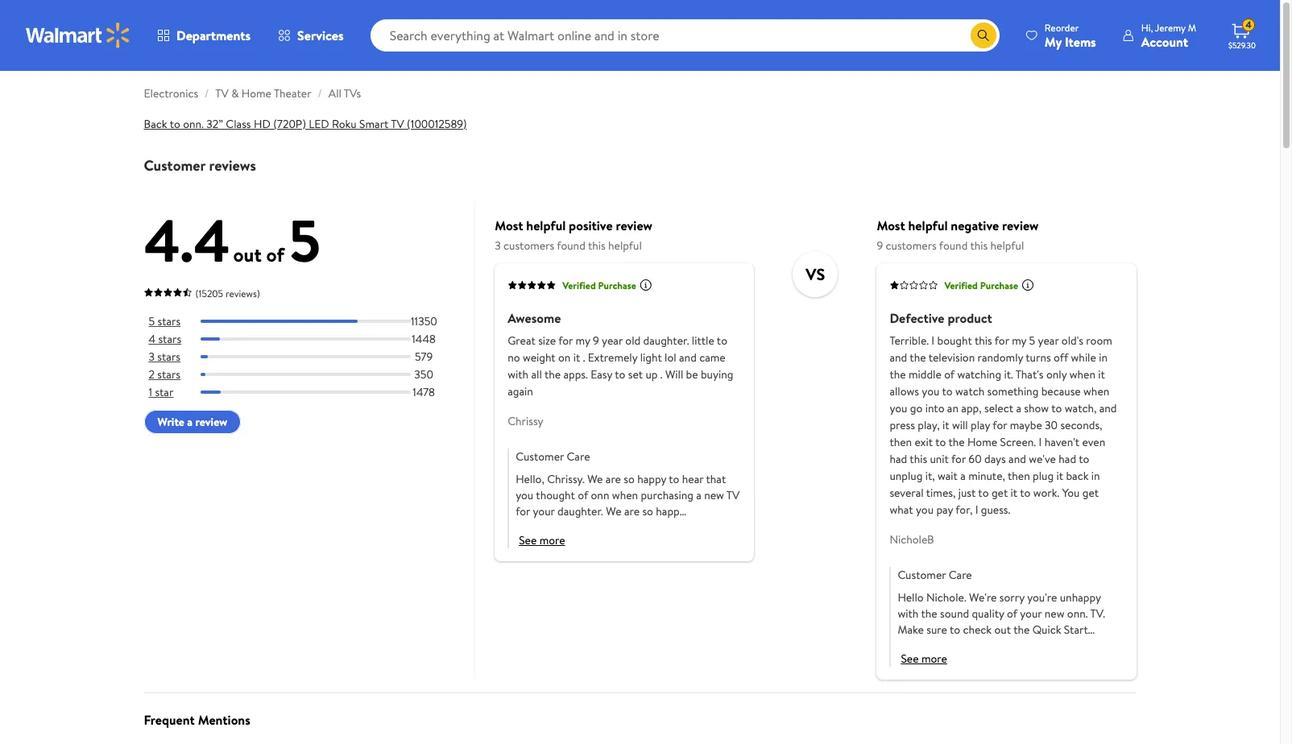Task type: vqa. For each thing, say whether or not it's contained in the screenshot.


Task type: describe. For each thing, give the bounding box(es) containing it.
verified purchase for awesome
[[563, 279, 636, 292]]

5 inside defective product terrible. i bought this for my 5 year old's room and the television randomly turns off while in the middle of watching it. that's only when it allows you to watch something because when you go into an app, select a show to watch, and press play, it will play for maybe 30 seconds, then exit to the home screen. i haven't even had this unit for 60 days and we've had to unplug it, wait a minute, then plug it back in several times, just to get it to work. you get what you pay for, i guess.
[[1029, 333, 1036, 349]]

a right write
[[187, 415, 193, 431]]

write a review link
[[144, 410, 241, 435]]

1
[[149, 385, 152, 401]]

to up back
[[1079, 451, 1090, 468]]

work.
[[1033, 485, 1060, 501]]

1 vertical spatial then
[[1008, 468, 1030, 484]]

1 vertical spatial tv
[[391, 116, 404, 132]]

my
[[1045, 33, 1062, 50]]

tv inside 'customer care hello, chrissy.  we are so happy to hear that you thought of onn when purchasing a new tv for your daughter.  we are so happ...'
[[727, 488, 740, 504]]

and right watch,
[[1100, 401, 1117, 417]]

2 stars
[[149, 367, 181, 383]]

see more button for product
[[901, 651, 947, 667]]

(15205 reviews)
[[195, 287, 260, 301]]

0 horizontal spatial i
[[932, 333, 935, 349]]

tv & home theater link
[[215, 85, 311, 102]]

to right back
[[170, 116, 180, 132]]

Walmart Site-Wide search field
[[370, 19, 1000, 52]]

3 inside the most helpful positive review 3 customers found this helpful
[[495, 238, 501, 254]]

more for great
[[540, 533, 565, 549]]

jeremy
[[1155, 21, 1186, 34]]

4.4 out of 5
[[144, 200, 321, 280]]

electronics link
[[144, 85, 198, 102]]

progress bar for 579
[[200, 356, 411, 359]]

turns
[[1026, 350, 1051, 366]]

that's
[[1016, 367, 1044, 383]]

came
[[699, 350, 726, 366]]

of inside the customer care hello nichole. we're sorry you're unhappy with the sound quality of your new onn. tv. make sure to check out the quick start...
[[1007, 606, 1018, 622]]

(100012589)
[[407, 116, 467, 132]]

into
[[925, 401, 945, 417]]

while
[[1071, 350, 1096, 366]]

we've
[[1029, 451, 1056, 468]]

nichole.
[[927, 590, 967, 606]]

it down 'room' in the right top of the page
[[1098, 367, 1105, 383]]

new inside 'customer care hello, chrissy.  we are so happy to hear that you thought of onn when purchasing a new tv for your daughter.  we are so happ...'
[[704, 488, 724, 504]]

4 for 4 $529.30
[[1246, 18, 1252, 32]]

helpful down negative
[[991, 238, 1024, 254]]

that
[[706, 472, 726, 488]]

to right the just
[[978, 485, 989, 501]]

helpful down positive
[[608, 238, 642, 254]]

0 vertical spatial when
[[1070, 367, 1096, 383]]

customer for customer care hello nichole. we're sorry you're unhappy with the sound quality of your new onn. tv. make sure to check out the quick start...
[[898, 567, 946, 584]]

for down select
[[993, 418, 1007, 434]]

to right exit
[[936, 434, 946, 451]]

old's
[[1062, 333, 1084, 349]]

found for positive
[[557, 238, 586, 254]]

press
[[890, 418, 915, 434]]

helpful left negative
[[908, 217, 948, 235]]

back
[[1066, 468, 1089, 484]]

bought
[[937, 333, 972, 349]]

your inside 'customer care hello, chrissy.  we are so happy to hear that you thought of onn when purchasing a new tv for your daughter.  we are so happ...'
[[533, 504, 555, 520]]

roku
[[332, 116, 357, 132]]

customer for customer reviews
[[144, 155, 206, 176]]

to right little
[[717, 333, 728, 349]]

it inside 'awesome great size for my 9 year old daughter. little to no weight on it . extremely light lol and came with all the apps. easy to set up . will be buying again'
[[573, 350, 580, 366]]

daughter. inside 'awesome great size for my 9 year old daughter. little to no weight on it . extremely light lol and came with all the apps. easy to set up . will be buying again'
[[643, 333, 689, 349]]

customer for customer care hello, chrissy.  we are so happy to hear that you thought of onn when purchasing a new tv for your daughter.  we are so happ...
[[516, 449, 564, 465]]

care for product
[[949, 567, 972, 584]]

haven't
[[1045, 434, 1080, 451]]

what
[[890, 502, 913, 518]]

even
[[1082, 434, 1106, 451]]

a left show
[[1016, 401, 1022, 417]]

to inside the customer care hello nichole. we're sorry you're unhappy with the sound quality of your new onn. tv. make sure to check out the quick start...
[[950, 622, 960, 638]]

0 horizontal spatial home
[[242, 85, 271, 102]]

helpful left positive
[[526, 217, 566, 235]]

see more for product
[[901, 651, 947, 667]]

to left "set"
[[615, 367, 626, 383]]

reviews)
[[226, 287, 260, 301]]

services button
[[264, 16, 357, 55]]

2
[[149, 367, 155, 383]]

2 / from the left
[[318, 85, 322, 102]]

1 vertical spatial when
[[1084, 384, 1110, 400]]

my inside 'awesome great size for my 9 year old daughter. little to no weight on it . extremely light lol and came with all the apps. easy to set up . will be buying again'
[[576, 333, 590, 349]]

watching
[[958, 367, 1002, 383]]

32"
[[206, 116, 223, 132]]

walmart image
[[26, 23, 131, 48]]

customers for most helpful positive review
[[504, 238, 555, 254]]

departments button
[[143, 16, 264, 55]]

and down screen.
[[1009, 451, 1026, 468]]

you up press
[[890, 401, 908, 417]]

1 vertical spatial we
[[606, 504, 622, 520]]

of inside 'customer care hello, chrissy.  we are so happy to hear that you thought of onn when purchasing a new tv for your daughter.  we are so happ...'
[[578, 488, 588, 504]]

watch,
[[1065, 401, 1097, 417]]

items
[[1065, 33, 1096, 50]]

4 stars
[[149, 331, 181, 347]]

chrissy
[[508, 414, 543, 430]]

most helpful positive review 3 customers found this helpful
[[495, 217, 653, 254]]

this inside the most helpful positive review 3 customers found this helpful
[[588, 238, 606, 254]]

your inside the customer care hello nichole. we're sorry you're unhappy with the sound quality of your new onn. tv. make sure to check out the quick start...
[[1020, 606, 1042, 622]]

verified purchase for defective product
[[945, 279, 1018, 292]]

for left 60
[[952, 451, 966, 468]]

stars for 5 stars
[[158, 313, 181, 330]]

new inside the customer care hello nichole. we're sorry you're unhappy with the sound quality of your new onn. tv. make sure to check out the quick start...
[[1045, 606, 1065, 622]]

because
[[1042, 384, 1081, 400]]

happ...
[[656, 504, 687, 520]]

start...
[[1064, 622, 1095, 638]]

1 horizontal spatial so
[[642, 504, 653, 520]]

customers for most helpful negative review
[[886, 238, 937, 254]]

a inside 'customer care hello, chrissy.  we are so happy to hear that you thought of onn when purchasing a new tv for your daughter.  we are so happ...'
[[696, 488, 702, 504]]

home inside defective product terrible. i bought this for my 5 year old's room and the television randomly turns off while in the middle of watching it. that's only when it allows you to watch something because when you go into an app, select a show to watch, and press play, it will play for maybe 30 seconds, then exit to the home screen. i haven't even had this unit for 60 days and we've had to unplug it, wait a minute, then plug it back in several times, just to get it to work. you get what you pay for, i guess.
[[968, 434, 998, 451]]

app,
[[961, 401, 982, 417]]

search icon image
[[977, 29, 990, 42]]

television
[[929, 350, 975, 366]]

led
[[309, 116, 329, 132]]

for inside 'awesome great size for my 9 year old daughter. little to no weight on it . extremely light lol and came with all the apps. easy to set up . will be buying again'
[[558, 333, 573, 349]]

exit
[[915, 434, 933, 451]]

0 vertical spatial in
[[1099, 350, 1108, 366]]

&
[[231, 85, 239, 102]]

when inside 'customer care hello, chrissy.  we are so happy to hear that you thought of onn when purchasing a new tv for your daughter.  we are so happ...'
[[612, 488, 638, 504]]

0 vertical spatial so
[[624, 472, 635, 488]]

9 inside the most helpful negative review 9 customers found this helpful
[[877, 238, 883, 254]]

screen.
[[1000, 434, 1036, 451]]

smart
[[359, 116, 389, 132]]

year inside 'awesome great size for my 9 year old daughter. little to no weight on it . extremely light lol and came with all the apps. easy to set up . will be buying again'
[[602, 333, 623, 349]]

you up into
[[922, 384, 940, 400]]

electronics / tv & home theater / all tvs
[[144, 85, 361, 102]]

1478
[[413, 385, 435, 401]]

0 horizontal spatial review
[[195, 415, 227, 431]]

2 horizontal spatial i
[[1039, 434, 1042, 451]]

play,
[[918, 418, 940, 434]]

most for most helpful positive review
[[495, 217, 523, 235]]

seconds,
[[1061, 418, 1103, 434]]

back to onn. 32" class hd (720p) led roku smart tv (100012589) link
[[144, 116, 467, 132]]

light
[[640, 350, 662, 366]]

for inside 'customer care hello, chrissy.  we are so happy to hear that you thought of onn when purchasing a new tv for your daughter.  we are so happ...'
[[516, 504, 530, 520]]

onn. inside the customer care hello nichole. we're sorry you're unhappy with the sound quality of your new onn. tv. make sure to check out the quick start...
[[1067, 606, 1088, 622]]

electronics
[[144, 85, 198, 102]]

progress bar for 350
[[200, 373, 411, 377]]

with inside the customer care hello nichole. we're sorry you're unhappy with the sound quality of your new onn. tv. make sure to check out the quick start...
[[898, 606, 919, 622]]

you
[[1062, 485, 1080, 501]]

to inside 'customer care hello, chrissy.  we are so happy to hear that you thought of onn when purchasing a new tv for your daughter.  we are so happ...'
[[669, 472, 680, 488]]

it.
[[1004, 367, 1013, 383]]

verified for defective
[[945, 279, 978, 292]]

off
[[1054, 350, 1068, 366]]

1 vertical spatial are
[[624, 504, 640, 520]]

the up allows
[[890, 367, 906, 383]]

the up the middle
[[910, 350, 926, 366]]

be
[[686, 367, 698, 383]]

write
[[158, 415, 185, 431]]

the down will
[[949, 434, 965, 451]]

mentions
[[198, 711, 250, 729]]

(15205
[[195, 287, 223, 301]]

a right wait at the right of page
[[961, 468, 966, 484]]

0 vertical spatial 5
[[289, 200, 321, 280]]

quick
[[1033, 622, 1061, 638]]

easy
[[591, 367, 612, 383]]

up
[[646, 367, 658, 383]]

0 vertical spatial we
[[587, 472, 603, 488]]

1 vertical spatial 5
[[149, 313, 155, 330]]

out inside 4.4 out of 5
[[233, 241, 262, 268]]

1448
[[412, 331, 436, 347]]

to up an in the bottom right of the page
[[942, 384, 953, 400]]

and inside 'awesome great size for my 9 year old daughter. little to no weight on it . extremely light lol and came with all the apps. easy to set up . will be buying again'
[[679, 350, 697, 366]]

customer care hello nichole. we're sorry you're unhappy with the sound quality of your new onn. tv. make sure to check out the quick start...
[[898, 567, 1105, 638]]

0 horizontal spatial are
[[606, 472, 621, 488]]

will
[[665, 367, 683, 383]]

4.4
[[144, 200, 230, 280]]

buying
[[701, 367, 733, 383]]

set
[[628, 367, 643, 383]]

progress bar for 1478
[[200, 391, 411, 394]]

to left work. on the right of page
[[1020, 485, 1031, 501]]

year inside defective product terrible. i bought this for my 5 year old's room and the television randomly turns off while in the middle of watching it. that's only when it allows you to watch something because when you go into an app, select a show to watch, and press play, it will play for maybe 30 seconds, then exit to the home screen. i haven't even had this unit for 60 days and we've had to unplug it, wait a minute, then plug it back in several times, just to get it to work. you get what you pay for, i guess.
[[1038, 333, 1059, 349]]

all
[[329, 85, 342, 102]]

0 horizontal spatial onn.
[[183, 116, 204, 132]]

customer care hello, chrissy.  we are so happy to hear that you thought of onn when purchasing a new tv for your daughter.  we are so happ...
[[516, 449, 740, 520]]

0 horizontal spatial tv
[[215, 85, 229, 102]]

again
[[508, 384, 533, 400]]

on
[[558, 350, 571, 366]]



Task type: locate. For each thing, give the bounding box(es) containing it.
care for great
[[567, 449, 590, 465]]

3 progress bar from the top
[[200, 356, 411, 359]]

customers up awesome
[[504, 238, 555, 254]]

2 vertical spatial 5
[[1029, 333, 1036, 349]]

see more for great
[[519, 533, 565, 549]]

your right quality
[[1020, 606, 1042, 622]]

1 vertical spatial your
[[1020, 606, 1042, 622]]

1 / from the left
[[205, 85, 209, 102]]

2 vertical spatial when
[[612, 488, 638, 504]]

verified
[[563, 279, 596, 292], [945, 279, 978, 292]]

when down while
[[1070, 367, 1096, 383]]

care up chrissy.
[[567, 449, 590, 465]]

and down 'terrible.'
[[890, 350, 907, 366]]

2 get from the left
[[1083, 485, 1099, 501]]

0 horizontal spatial 4
[[149, 331, 156, 347]]

0 vertical spatial new
[[704, 488, 724, 504]]

verified purchase up product
[[945, 279, 1018, 292]]

1 horizontal spatial review
[[616, 217, 653, 235]]

1 vertical spatial see more button
[[901, 651, 947, 667]]

2 verified purchase from the left
[[945, 279, 1018, 292]]

1 horizontal spatial care
[[949, 567, 972, 584]]

we left purchasing
[[606, 504, 622, 520]]

most inside the most helpful positive review 3 customers found this helpful
[[495, 217, 523, 235]]

1 horizontal spatial had
[[1059, 451, 1077, 468]]

1 progress bar from the top
[[200, 320, 411, 323]]

purchase left verified purchase information icon
[[980, 279, 1018, 292]]

randomly
[[978, 350, 1023, 366]]

1 horizontal spatial year
[[1038, 333, 1059, 349]]

out inside the customer care hello nichole. we're sorry you're unhappy with the sound quality of your new onn. tv. make sure to check out the quick start...
[[995, 622, 1011, 638]]

579
[[415, 349, 433, 365]]

allows
[[890, 384, 919, 400]]

apps.
[[564, 367, 588, 383]]

year up turns
[[1038, 333, 1059, 349]]

0 horizontal spatial more
[[540, 533, 565, 549]]

2 horizontal spatial review
[[1002, 217, 1039, 235]]

for up on
[[558, 333, 573, 349]]

1 vertical spatial in
[[1092, 468, 1100, 484]]

1 horizontal spatial out
[[995, 622, 1011, 638]]

5 progress bar from the top
[[200, 391, 411, 394]]

stars for 3 stars
[[157, 349, 181, 365]]

only
[[1047, 367, 1067, 383]]

verified down the most helpful positive review 3 customers found this helpful
[[563, 279, 596, 292]]

with left sure
[[898, 606, 919, 622]]

0 horizontal spatial 5
[[149, 313, 155, 330]]

an
[[947, 401, 959, 417]]

1 get from the left
[[992, 485, 1008, 501]]

verified purchase left verified purchase information image
[[563, 279, 636, 292]]

see more button down 'thought'
[[519, 533, 565, 549]]

review right write
[[195, 415, 227, 431]]

my up the randomly on the right top of page
[[1012, 333, 1027, 349]]

. up apps. at left
[[583, 350, 585, 366]]

0 horizontal spatial my
[[576, 333, 590, 349]]

are right onn
[[624, 504, 640, 520]]

frequent mentions
[[144, 711, 250, 729]]

see down the make
[[901, 651, 919, 667]]

0 horizontal spatial then
[[890, 434, 912, 451]]

it,
[[925, 468, 935, 484]]

stars
[[158, 313, 181, 330], [158, 331, 181, 347], [157, 349, 181, 365], [157, 367, 181, 383]]

0 vertical spatial 9
[[877, 238, 883, 254]]

0 vertical spatial .
[[583, 350, 585, 366]]

when
[[1070, 367, 1096, 383], [1084, 384, 1110, 400], [612, 488, 638, 504]]

purchase
[[598, 279, 636, 292], [980, 279, 1018, 292]]

2 verified from the left
[[945, 279, 978, 292]]

0 vertical spatial onn.
[[183, 116, 204, 132]]

1 vertical spatial 9
[[593, 333, 599, 349]]

0 vertical spatial see
[[519, 533, 537, 549]]

home down the play
[[968, 434, 998, 451]]

extremely
[[588, 350, 638, 366]]

to right sure
[[950, 622, 960, 638]]

we're
[[969, 590, 997, 606]]

review for most helpful positive review
[[616, 217, 653, 235]]

i left bought
[[932, 333, 935, 349]]

verified purchase information image
[[1022, 278, 1035, 291]]

the
[[910, 350, 926, 366], [545, 367, 561, 383], [890, 367, 906, 383], [949, 434, 965, 451], [921, 606, 938, 622], [1014, 622, 1030, 638]]

with inside 'awesome great size for my 9 year old daughter. little to no weight on it . extremely light lol and came with all the apps. easy to set up . will be buying again'
[[508, 367, 529, 383]]

11350
[[411, 313, 437, 330]]

1 customers from the left
[[504, 238, 555, 254]]

maybe
[[1010, 418, 1042, 434]]

. right up
[[660, 367, 663, 383]]

/ left &
[[205, 85, 209, 102]]

1 horizontal spatial most
[[877, 217, 905, 235]]

of inside 4.4 out of 5
[[266, 241, 284, 268]]

all
[[531, 367, 542, 383]]

quality
[[972, 606, 1004, 622]]

1 horizontal spatial more
[[922, 651, 947, 667]]

0 vertical spatial daughter.
[[643, 333, 689, 349]]

2 vertical spatial tv
[[727, 488, 740, 504]]

verified purchase
[[563, 279, 636, 292], [945, 279, 1018, 292]]

minute,
[[969, 468, 1005, 484]]

unhappy
[[1060, 590, 1101, 606]]

.
[[583, 350, 585, 366], [660, 367, 663, 383]]

$529.30
[[1229, 39, 1256, 51]]

0 horizontal spatial found
[[557, 238, 586, 254]]

review right negative
[[1002, 217, 1039, 235]]

defective product terrible. i bought this for my 5 year old's room and the television randomly turns off while in the middle of watching it. that's only when it allows you to watch something because when you go into an app, select a show to watch, and press play, it will play for maybe 30 seconds, then exit to the home screen. i haven't even had this unit for 60 days and we've had to unplug it, wait a minute, then plug it back in several times, just to get it to work. you get what you pay for, i guess.
[[890, 310, 1117, 518]]

this inside the most helpful negative review 9 customers found this helpful
[[970, 238, 988, 254]]

see more
[[519, 533, 565, 549], [901, 651, 947, 667]]

the left the sound
[[921, 606, 938, 622]]

0 horizontal spatial see
[[519, 533, 537, 549]]

review
[[616, 217, 653, 235], [1002, 217, 1039, 235], [195, 415, 227, 431]]

awesome great size for my 9 year old daughter. little to no weight on it . extremely light lol and came with all the apps. easy to set up . will be buying again
[[508, 310, 733, 400]]

see for great
[[519, 533, 537, 549]]

to down because on the bottom right of the page
[[1052, 401, 1062, 417]]

1 horizontal spatial .
[[660, 367, 663, 383]]

customers inside the most helpful positive review 3 customers found this helpful
[[504, 238, 555, 254]]

it right plug
[[1057, 468, 1064, 484]]

found down positive
[[557, 238, 586, 254]]

1 vertical spatial daughter.
[[558, 504, 603, 520]]

found for negative
[[939, 238, 968, 254]]

Search search field
[[370, 19, 1000, 52]]

9
[[877, 238, 883, 254], [593, 333, 599, 349]]

0 horizontal spatial customer
[[144, 155, 206, 176]]

times,
[[926, 485, 956, 501]]

stars up 4 stars
[[158, 313, 181, 330]]

1 horizontal spatial daughter.
[[643, 333, 689, 349]]

new right hear
[[704, 488, 724, 504]]

for
[[558, 333, 573, 349], [995, 333, 1009, 349], [993, 418, 1007, 434], [952, 451, 966, 468], [516, 504, 530, 520]]

care up nichole.
[[949, 567, 972, 584]]

0 vertical spatial your
[[533, 504, 555, 520]]

review for most helpful negative review
[[1002, 217, 1039, 235]]

1 horizontal spatial tv
[[391, 116, 404, 132]]

2 my from the left
[[1012, 333, 1027, 349]]

onn. left the tv.
[[1067, 606, 1088, 622]]

1 horizontal spatial verified purchase
[[945, 279, 1018, 292]]

1 vertical spatial see
[[901, 651, 919, 667]]

your down hello,
[[533, 504, 555, 520]]

2 vertical spatial customer
[[898, 567, 946, 584]]

progress bar
[[200, 320, 411, 323], [200, 338, 411, 341], [200, 356, 411, 359], [200, 373, 411, 377], [200, 391, 411, 394]]

stars down 4 stars
[[157, 349, 181, 365]]

out up reviews)
[[233, 241, 262, 268]]

0 horizontal spatial new
[[704, 488, 724, 504]]

0 horizontal spatial year
[[602, 333, 623, 349]]

0 horizontal spatial customers
[[504, 238, 555, 254]]

2 year from the left
[[1038, 333, 1059, 349]]

0 vertical spatial tv
[[215, 85, 229, 102]]

we right chrissy.
[[587, 472, 603, 488]]

make
[[898, 622, 924, 638]]

see more down 'thought'
[[519, 533, 565, 549]]

get up "guess."
[[992, 485, 1008, 501]]

1 horizontal spatial get
[[1083, 485, 1099, 501]]

the left quick
[[1014, 622, 1030, 638]]

2 found from the left
[[939, 238, 968, 254]]

4 up $529.30
[[1246, 18, 1252, 32]]

0 vertical spatial care
[[567, 449, 590, 465]]

0 horizontal spatial .
[[583, 350, 585, 366]]

customer inside the customer care hello nichole. we're sorry you're unhappy with the sound quality of your new onn. tv. make sure to check out the quick start...
[[898, 567, 946, 584]]

old
[[626, 333, 641, 349]]

show
[[1024, 401, 1049, 417]]

1 horizontal spatial 4
[[1246, 18, 1252, 32]]

tv right the smart
[[391, 116, 404, 132]]

review inside the most helpful positive review 3 customers found this helpful
[[616, 217, 653, 235]]

more down sure
[[922, 651, 947, 667]]

see more button down sure
[[901, 651, 947, 667]]

this down negative
[[970, 238, 988, 254]]

verified up product
[[945, 279, 978, 292]]

my inside defective product terrible. i bought this for my 5 year old's room and the television randomly turns off while in the middle of watching it. that's only when it allows you to watch something because when you go into an app, select a show to watch, and press play, it will play for maybe 30 seconds, then exit to the home screen. i haven't even had this unit for 60 days and we've had to unplug it, wait a minute, then plug it back in several times, just to get it to work. you get what you pay for, i guess.
[[1012, 333, 1027, 349]]

helpful
[[526, 217, 566, 235], [908, 217, 948, 235], [608, 238, 642, 254], [991, 238, 1024, 254]]

0 horizontal spatial see more
[[519, 533, 565, 549]]

guess.
[[981, 502, 1011, 518]]

had down haven't
[[1059, 451, 1077, 468]]

(15205 reviews) link
[[144, 284, 260, 301]]

care
[[567, 449, 590, 465], [949, 567, 972, 584]]

most inside the most helpful negative review 9 customers found this helpful
[[877, 217, 905, 235]]

4 inside 4 $529.30
[[1246, 18, 1252, 32]]

2 purchase from the left
[[980, 279, 1018, 292]]

see more button
[[519, 533, 565, 549], [901, 651, 947, 667]]

for down hello,
[[516, 504, 530, 520]]

in right back
[[1092, 468, 1100, 484]]

class
[[226, 116, 251, 132]]

found inside the most helpful negative review 9 customers found this helpful
[[939, 238, 968, 254]]

customer inside 'customer care hello, chrissy.  we are so happy to hear that you thought of onn when purchasing a new tv for your daughter.  we are so happ...'
[[516, 449, 564, 465]]

0 horizontal spatial we
[[587, 472, 603, 488]]

1 verified from the left
[[563, 279, 596, 292]]

care inside 'customer care hello, chrissy.  we are so happy to hear that you thought of onn when purchasing a new tv for your daughter.  we are so happ...'
[[567, 449, 590, 465]]

9 inside 'awesome great size for my 9 year old daughter. little to no weight on it . extremely light lol and came with all the apps. easy to set up . will be buying again'
[[593, 333, 599, 349]]

care inside the customer care hello nichole. we're sorry you're unhappy with the sound quality of your new onn. tv. make sure to check out the quick start...
[[949, 567, 972, 584]]

3
[[495, 238, 501, 254], [149, 349, 155, 365]]

new
[[704, 488, 724, 504], [1045, 606, 1065, 622]]

0 horizontal spatial get
[[992, 485, 1008, 501]]

2 horizontal spatial customer
[[898, 567, 946, 584]]

it left will
[[943, 418, 950, 434]]

0 horizontal spatial verified
[[563, 279, 596, 292]]

go
[[910, 401, 923, 417]]

0 vertical spatial customer
[[144, 155, 206, 176]]

customer up hello
[[898, 567, 946, 584]]

are
[[606, 472, 621, 488], [624, 504, 640, 520]]

verified for awesome
[[563, 279, 596, 292]]

1 vertical spatial onn.
[[1067, 606, 1088, 622]]

it right on
[[573, 350, 580, 366]]

thought
[[536, 488, 575, 504]]

watch
[[956, 384, 985, 400]]

awesome
[[508, 310, 561, 327]]

account
[[1141, 33, 1188, 50]]

you left pay
[[916, 502, 934, 518]]

customer up hello,
[[516, 449, 564, 465]]

found down negative
[[939, 238, 968, 254]]

1 most from the left
[[495, 217, 523, 235]]

0 horizontal spatial 9
[[593, 333, 599, 349]]

you inside 'customer care hello, chrissy.  we are so happy to hear that you thought of onn when purchasing a new tv for your daughter.  we are so happ...'
[[516, 488, 534, 504]]

1 vertical spatial new
[[1045, 606, 1065, 622]]

customer down back
[[144, 155, 206, 176]]

1 had from the left
[[890, 451, 907, 468]]

0 vertical spatial are
[[606, 472, 621, 488]]

4 up 3 stars
[[149, 331, 156, 347]]

2 vertical spatial i
[[975, 502, 978, 518]]

progress bar for 11350
[[200, 320, 411, 323]]

wait
[[938, 468, 958, 484]]

then down press
[[890, 434, 912, 451]]

1 year from the left
[[602, 333, 623, 349]]

onn.
[[183, 116, 204, 132], [1067, 606, 1088, 622]]

i up we've
[[1039, 434, 1042, 451]]

so left the happ...
[[642, 504, 653, 520]]

1 verified purchase from the left
[[563, 279, 636, 292]]

1 purchase from the left
[[598, 279, 636, 292]]

unplug
[[890, 468, 923, 484]]

happy
[[637, 472, 666, 488]]

purchase for defective product
[[980, 279, 1018, 292]]

1 horizontal spatial i
[[975, 502, 978, 518]]

1 vertical spatial i
[[1039, 434, 1042, 451]]

verified purchase information image
[[640, 278, 652, 291]]

4 for 4 stars
[[149, 331, 156, 347]]

0 vertical spatial out
[[233, 241, 262, 268]]

i right for,
[[975, 502, 978, 518]]

purchasing
[[641, 488, 694, 504]]

tv left &
[[215, 85, 229, 102]]

it left work. on the right of page
[[1011, 485, 1018, 501]]

a left that
[[696, 488, 702, 504]]

sure
[[927, 622, 947, 638]]

5
[[289, 200, 321, 280], [149, 313, 155, 330], [1029, 333, 1036, 349]]

plug
[[1033, 468, 1054, 484]]

departments
[[176, 27, 251, 44]]

in
[[1099, 350, 1108, 366], [1092, 468, 1100, 484]]

0 vertical spatial see more button
[[519, 533, 565, 549]]

chrissy.
[[547, 472, 585, 488]]

stars for 4 stars
[[158, 331, 181, 347]]

see more button for great
[[519, 533, 565, 549]]

1 vertical spatial .
[[660, 367, 663, 383]]

customers inside the most helpful negative review 9 customers found this helpful
[[886, 238, 937, 254]]

1 horizontal spatial with
[[898, 606, 919, 622]]

1 horizontal spatial see more button
[[901, 651, 947, 667]]

new left the tv.
[[1045, 606, 1065, 622]]

0 vertical spatial more
[[540, 533, 565, 549]]

1 horizontal spatial verified
[[945, 279, 978, 292]]

4 progress bar from the top
[[200, 373, 411, 377]]

1 horizontal spatial 5
[[289, 200, 321, 280]]

0 horizontal spatial /
[[205, 85, 209, 102]]

little
[[692, 333, 714, 349]]

the inside 'awesome great size for my 9 year old daughter. little to no weight on it . extremely light lol and came with all the apps. easy to set up . will be buying again'
[[545, 367, 561, 383]]

0 horizontal spatial so
[[624, 472, 635, 488]]

negative
[[951, 217, 999, 235]]

more for product
[[922, 651, 947, 667]]

2 customers from the left
[[886, 238, 937, 254]]

then left plug
[[1008, 468, 1030, 484]]

2 had from the left
[[1059, 451, 1077, 468]]

just
[[959, 485, 976, 501]]

will
[[952, 418, 968, 434]]

this down exit
[[910, 451, 927, 468]]

1 vertical spatial out
[[995, 622, 1011, 638]]

are left the happy
[[606, 472, 621, 488]]

0 horizontal spatial 3
[[149, 349, 155, 365]]

1 vertical spatial with
[[898, 606, 919, 622]]

0 vertical spatial see more
[[519, 533, 565, 549]]

weight
[[523, 350, 556, 366]]

with
[[508, 367, 529, 383], [898, 606, 919, 622]]

my
[[576, 333, 590, 349], [1012, 333, 1027, 349]]

/ left all
[[318, 85, 322, 102]]

1 vertical spatial care
[[949, 567, 972, 584]]

had
[[890, 451, 907, 468], [1059, 451, 1077, 468]]

2 progress bar from the top
[[200, 338, 411, 341]]

review inside the most helpful negative review 9 customers found this helpful
[[1002, 217, 1039, 235]]

in down 'room' in the right top of the page
[[1099, 350, 1108, 366]]

2 most from the left
[[877, 217, 905, 235]]

daughter. inside 'customer care hello, chrissy.  we are so happy to hear that you thought of onn when purchasing a new tv for your daughter.  we are so happ...'
[[558, 504, 603, 520]]

1 vertical spatial 3
[[149, 349, 155, 365]]

0 horizontal spatial most
[[495, 217, 523, 235]]

the right all
[[545, 367, 561, 383]]

1 horizontal spatial /
[[318, 85, 322, 102]]

so
[[624, 472, 635, 488], [642, 504, 653, 520]]

1 horizontal spatial see
[[901, 651, 919, 667]]

this up the randomly on the right top of page
[[975, 333, 992, 349]]

of inside defective product terrible. i bought this for my 5 year old's room and the television randomly turns off while in the middle of watching it. that's only when it allows you to watch something because when you go into an app, select a show to watch, and press play, it will play for maybe 30 seconds, then exit to the home screen. i haven't even had this unit for 60 days and we've had to unplug it, wait a minute, then plug it back in several times, just to get it to work. you get what you pay for, i guess.
[[944, 367, 955, 383]]

so left the happy
[[624, 472, 635, 488]]

0 horizontal spatial your
[[533, 504, 555, 520]]

with up again
[[508, 367, 529, 383]]

0 horizontal spatial with
[[508, 367, 529, 383]]

found inside the most helpful positive review 3 customers found this helpful
[[557, 238, 586, 254]]

0 horizontal spatial out
[[233, 241, 262, 268]]

purchase for awesome
[[598, 279, 636, 292]]

most for most helpful negative review
[[877, 217, 905, 235]]

sound
[[940, 606, 969, 622]]

1 vertical spatial see more
[[901, 651, 947, 667]]

1 found from the left
[[557, 238, 586, 254]]

of
[[266, 241, 284, 268], [944, 367, 955, 383], [578, 488, 588, 504], [1007, 606, 1018, 622]]

year
[[602, 333, 623, 349], [1038, 333, 1059, 349]]

hd
[[254, 116, 271, 132]]

terrible.
[[890, 333, 929, 349]]

1 horizontal spatial purchase
[[980, 279, 1018, 292]]

see for product
[[901, 651, 919, 667]]

2 horizontal spatial 5
[[1029, 333, 1036, 349]]

services
[[297, 27, 344, 44]]

daughter.
[[643, 333, 689, 349], [558, 504, 603, 520]]

progress bar for 1448
[[200, 338, 411, 341]]

1 horizontal spatial home
[[968, 434, 998, 451]]

theater
[[274, 85, 311, 102]]

1 horizontal spatial found
[[939, 238, 968, 254]]

stars for 2 stars
[[157, 367, 181, 383]]

for up the randomly on the right top of page
[[995, 333, 1009, 349]]

onn. left 32"
[[183, 116, 204, 132]]

1 vertical spatial customer
[[516, 449, 564, 465]]

see down 'thought'
[[519, 533, 537, 549]]

1 vertical spatial more
[[922, 651, 947, 667]]

(720p)
[[273, 116, 306, 132]]

1 my from the left
[[576, 333, 590, 349]]

1 horizontal spatial customers
[[886, 238, 937, 254]]

had up unplug
[[890, 451, 907, 468]]

you left 'thought'
[[516, 488, 534, 504]]

sorry
[[1000, 590, 1025, 606]]

check
[[963, 622, 992, 638]]

0 horizontal spatial verified purchase
[[563, 279, 636, 292]]

1 horizontal spatial customer
[[516, 449, 564, 465]]

frequent
[[144, 711, 195, 729]]



